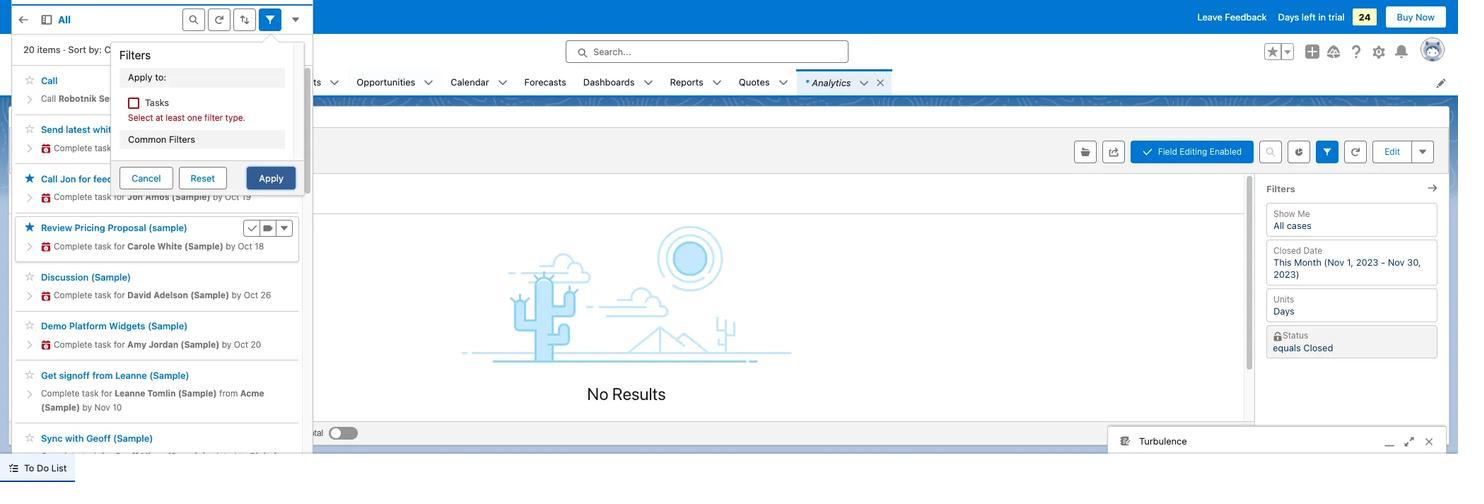Task type: locate. For each thing, give the bounding box(es) containing it.
oct for call jon for feedback (sample)
[[225, 192, 239, 202]]

by right jordan
[[222, 339, 232, 350]]

for for complete task for amy jordan (sample) by oct 20
[[114, 339, 125, 350]]

geoff inside sync with geoff (sample) link
[[86, 433, 111, 444]]

reset button
[[179, 167, 227, 190]]

leanne up complete task for leanne tomlin (sample) from on the left bottom of the page
[[115, 370, 147, 381]]

jon left feedback
[[60, 173, 76, 185]]

oct up acme
[[234, 339, 248, 350]]

review pricing proposal (sample) element
[[15, 216, 299, 262]]

0 horizontal spatial nov
[[94, 402, 110, 413]]

complete for jon
[[54, 192, 92, 202]]

complete task for jon amos (sample) by oct 19
[[54, 192, 251, 202]]

oct down the type.
[[233, 143, 248, 153]]

text default image down demo
[[41, 340, 51, 350]]

demo
[[41, 321, 67, 332]]

(sample) down at
[[145, 124, 185, 135]]

one
[[187, 112, 202, 123]]

leanne up 10
[[115, 388, 145, 399]]

by:
[[89, 44, 102, 55]]

0 vertical spatial jon
[[60, 173, 76, 185]]

task down demo platform widgets (sample) link
[[95, 339, 111, 350]]

list item
[[797, 69, 892, 95]]

text default image down discussion
[[41, 291, 51, 301]]

send
[[41, 124, 63, 135]]

by left 10
[[80, 402, 94, 413]]

(sample) inside global media - 270 widgets (sample)
[[131, 465, 170, 476]]

quotes
[[739, 76, 770, 88]]

text default image right "calendar"
[[498, 78, 508, 88]]

nov inside call element
[[141, 93, 157, 104]]

1 horizontal spatial filters
[[169, 134, 195, 145]]

to
[[239, 451, 247, 462]]

contacts
[[283, 76, 321, 88]]

call for call robotnik senior by nov 30
[[41, 93, 56, 104]]

by for send latest whitepaper (sample)
[[221, 143, 231, 153]]

text default image down the review
[[41, 242, 51, 252]]

nov inside get signoff from leanne (sample) element
[[94, 402, 110, 413]]

19 down apply button
[[242, 192, 251, 202]]

apply
[[128, 71, 153, 83], [259, 173, 284, 184]]

1 horizontal spatial 20
[[251, 339, 261, 350]]

accounts list item
[[199, 69, 274, 95]]

20 up acme
[[251, 339, 261, 350]]

oct left 18
[[238, 241, 252, 252]]

0 vertical spatial nov
[[141, 93, 157, 104]]

in
[[1319, 11, 1326, 23]]

19 up apply button
[[250, 143, 260, 153]]

oct
[[233, 143, 248, 153], [225, 192, 239, 202], [238, 241, 252, 252], [244, 290, 258, 301], [234, 339, 248, 350]]

19 inside call jon for feedback (sample) element
[[242, 192, 251, 202]]

dashboards link
[[575, 69, 643, 95]]

0 horizontal spatial from
[[92, 370, 113, 381]]

1 vertical spatial minor
[[141, 451, 165, 462]]

for down review pricing proposal (sample) link
[[114, 241, 125, 252]]

apply left to:
[[128, 71, 153, 83]]

text default image inside send latest whitepaper (sample) element
[[41, 144, 51, 154]]

2 vertical spatial call
[[41, 173, 58, 185]]

complete down 'get'
[[41, 388, 80, 399]]

for for call jon for feedback (sample)
[[79, 173, 91, 185]]

widgets up amy
[[109, 321, 145, 332]]

oct down reset button
[[225, 192, 239, 202]]

now
[[1416, 11, 1435, 23]]

apply for apply to:
[[128, 71, 153, 83]]

sales
[[48, 74, 79, 89]]

turbulence
[[1140, 435, 1187, 447]]

get signoff from leanne (sample) link
[[41, 370, 189, 381]]

acme (sample)
[[41, 388, 264, 413]]

platform
[[69, 321, 107, 332]]

complete inside get signoff from leanne (sample) element
[[41, 388, 80, 399]]

text default image inside dashboards list item
[[643, 78, 653, 88]]

20
[[23, 44, 35, 55], [251, 339, 261, 350]]

0 horizontal spatial jon
[[60, 173, 76, 185]]

geoff for complete task for geoff minor (sample) related to
[[115, 451, 138, 462]]

for inside get signoff from leanne (sample) element
[[101, 388, 112, 399]]

from
[[92, 370, 113, 381], [219, 388, 238, 399]]

0 vertical spatial geoff
[[127, 143, 151, 153]]

call down items
[[41, 75, 58, 86]]

geoff down whitepaper at the left top of the page
[[127, 143, 151, 153]]

20 inside demo platform widgets (sample) element
[[251, 339, 261, 350]]

1 horizontal spatial nov
[[141, 93, 157, 104]]

home link
[[96, 69, 138, 95]]

(sample)
[[137, 173, 175, 185], [149, 222, 187, 234]]

1 call from the top
[[41, 75, 58, 86]]

feedback
[[1225, 11, 1267, 23]]

(sample) inside acme (sample)
[[41, 402, 80, 413]]

related
[[209, 451, 236, 462]]

complete
[[54, 143, 92, 153], [54, 192, 92, 202], [54, 241, 92, 252], [54, 290, 92, 301], [54, 339, 92, 350], [41, 388, 80, 399], [41, 451, 80, 462]]

date
[[141, 44, 161, 55]]

carole
[[127, 241, 155, 252]]

by inside call jon for feedback (sample) element
[[213, 192, 223, 202]]

complete task for carole white (sample) by oct 18
[[54, 241, 264, 252]]

oct inside discussion (sample) element
[[244, 290, 258, 301]]

3 call from the top
[[41, 173, 58, 185]]

complete task for geoff minor (sample) by oct 19
[[54, 143, 260, 153]]

1 vertical spatial from
[[219, 388, 238, 399]]

by inside call element
[[129, 93, 138, 104]]

1 vertical spatial 20
[[251, 339, 261, 350]]

complete inside review pricing proposal (sample) element
[[54, 241, 92, 252]]

apply to:
[[128, 71, 166, 83]]

0 horizontal spatial 20
[[23, 44, 35, 55]]

text default image left reports link
[[643, 78, 653, 88]]

for up nov 10
[[101, 388, 112, 399]]

task inside send latest whitepaper (sample) element
[[95, 143, 111, 153]]

complete down the review
[[54, 241, 92, 252]]

task for (sample)
[[95, 290, 111, 301]]

by down reset
[[213, 192, 223, 202]]

(sample) down reset
[[172, 192, 211, 202]]

minor inside sync with geoff (sample) element
[[141, 451, 165, 462]]

common
[[128, 134, 167, 145]]

jon down cancel
[[127, 192, 143, 202]]

(sample) right white
[[184, 241, 223, 252]]

items
[[37, 44, 60, 55]]

by for discussion (sample)
[[232, 290, 241, 301]]

0 vertical spatial apply
[[128, 71, 153, 83]]

opportunities link
[[348, 69, 424, 95]]

(sample) right adelson
[[190, 290, 229, 301]]

minor for related
[[141, 451, 165, 462]]

contacts link
[[274, 69, 330, 95]]

for down whitepaper at the left top of the page
[[114, 143, 125, 153]]

text default image
[[876, 78, 886, 88], [498, 78, 508, 88], [712, 78, 722, 88], [41, 340, 51, 350], [8, 464, 18, 473]]

trial
[[1329, 11, 1345, 23]]

for left feedback
[[79, 173, 91, 185]]

10
[[113, 402, 122, 413]]

for inside call jon for feedback (sample) link
[[79, 173, 91, 185]]

geoff
[[127, 143, 151, 153], [86, 433, 111, 444], [115, 451, 138, 462]]

from right signoff
[[92, 370, 113, 381]]

widgets
[[109, 321, 145, 332], [94, 465, 129, 476]]

0 vertical spatial leanne
[[115, 370, 147, 381]]

minor inside send latest whitepaper (sample) element
[[153, 143, 178, 153]]

·
[[63, 44, 66, 55]]

task inside sync with geoff (sample) element
[[82, 451, 99, 462]]

dashboards list item
[[575, 69, 662, 95]]

oct inside review pricing proposal (sample) element
[[238, 241, 252, 252]]

by inside discussion (sample) element
[[232, 290, 241, 301]]

0 vertical spatial 20
[[23, 44, 35, 55]]

by inside demo platform widgets (sample) element
[[222, 339, 232, 350]]

(sample) left related
[[167, 451, 206, 462]]

for down sync with geoff (sample) link
[[101, 451, 112, 462]]

task down review pricing proposal (sample) link
[[95, 241, 111, 252]]

latest
[[66, 124, 90, 135]]

19 for call jon for feedback (sample)
[[242, 192, 251, 202]]

for inside review pricing proposal (sample) element
[[114, 241, 125, 252]]

robotnik
[[58, 93, 97, 104]]

for left amy
[[114, 339, 125, 350]]

(sample) up amos
[[137, 173, 175, 185]]

for inside demo platform widgets (sample) element
[[114, 339, 125, 350]]

discussion
[[41, 272, 89, 283]]

task down call jon for feedback (sample) link on the left top of the page
[[95, 192, 111, 202]]

to
[[24, 463, 34, 474]]

call jon for feedback (sample) element
[[15, 167, 299, 213]]

complete down discussion
[[54, 290, 92, 301]]

text default image inside review pricing proposal (sample) element
[[41, 242, 51, 252]]

0 vertical spatial minor
[[153, 143, 178, 153]]

nov left 10
[[94, 402, 110, 413]]

jon
[[60, 173, 76, 185], [127, 192, 143, 202]]

oct left 26
[[244, 290, 258, 301]]

text default image inside quotes list item
[[778, 78, 788, 88]]

with
[[65, 433, 84, 444]]

apply for apply
[[259, 173, 284, 184]]

(sample) up white
[[149, 222, 187, 234]]

0 vertical spatial call
[[41, 75, 58, 86]]

apply right reset
[[259, 173, 284, 184]]

text default image
[[41, 14, 52, 25], [330, 78, 340, 88], [424, 78, 434, 88], [643, 78, 653, 88], [778, 78, 788, 88], [860, 78, 870, 88], [41, 144, 51, 154], [41, 193, 51, 203], [41, 242, 51, 252], [41, 291, 51, 301]]

geoff right with
[[86, 433, 111, 444]]

(sample) up jordan
[[148, 321, 188, 332]]

complete down platform
[[54, 339, 92, 350]]

media
[[41, 465, 67, 476]]

complete inside send latest whitepaper (sample) element
[[54, 143, 92, 153]]

complete task for geoff minor (sample) related to
[[41, 451, 249, 462]]

(sample)
[[145, 124, 185, 135], [180, 143, 219, 153], [172, 192, 211, 202], [184, 241, 223, 252], [91, 272, 131, 283], [190, 290, 229, 301], [148, 321, 188, 332], [181, 339, 220, 350], [149, 370, 189, 381], [178, 388, 217, 399], [41, 402, 80, 413], [113, 433, 153, 444], [167, 451, 206, 462], [131, 465, 170, 476]]

for for complete task for jon amos (sample) by oct 19
[[114, 192, 125, 202]]

oct for review pricing proposal (sample)
[[238, 241, 252, 252]]

text default image left the *
[[778, 78, 788, 88]]

0 vertical spatial widgets
[[109, 321, 145, 332]]

senior
[[99, 93, 126, 104]]

for
[[114, 143, 125, 153], [79, 173, 91, 185], [114, 192, 125, 202], [114, 241, 125, 252], [114, 290, 125, 301], [114, 339, 125, 350], [101, 388, 112, 399], [101, 451, 112, 462]]

task down the discussion (sample) link
[[95, 290, 111, 301]]

quotes link
[[731, 69, 778, 95]]

proposal
[[108, 222, 146, 234]]

opportunities
[[357, 76, 415, 88]]

1 vertical spatial nov
[[94, 402, 110, 413]]

acme
[[240, 388, 264, 399]]

1 horizontal spatial apply
[[259, 173, 284, 184]]

review pricing proposal (sample)
[[41, 222, 187, 234]]

task for latest
[[95, 143, 111, 153]]

text default image right reports
[[712, 78, 722, 88]]

global
[[249, 451, 277, 462]]

text default image up the review
[[41, 193, 51, 203]]

by up the select on the top left
[[129, 93, 138, 104]]

task up nov 10
[[82, 388, 99, 399]]

for for complete task for geoff minor (sample) by oct 19
[[114, 143, 125, 153]]

call for call
[[41, 75, 58, 86]]

by left 18
[[226, 241, 235, 252]]

by inside review pricing proposal (sample) element
[[226, 241, 235, 252]]

buy now
[[1397, 11, 1435, 23]]

1 vertical spatial filters
[[169, 134, 195, 145]]

(sample) down complete task for geoff minor (sample) related to
[[131, 465, 170, 476]]

from left acme
[[219, 388, 238, 399]]

task inside call jon for feedback (sample) element
[[95, 192, 111, 202]]

(sample) up sync
[[41, 402, 80, 413]]

by left 26
[[232, 290, 241, 301]]

get
[[41, 370, 57, 381]]

for inside sync with geoff (sample) element
[[101, 451, 112, 462]]

leave feedback
[[1198, 11, 1267, 23]]

1 vertical spatial call
[[41, 93, 56, 104]]

2 call from the top
[[41, 93, 56, 104]]

apply inside apply button
[[259, 173, 284, 184]]

2 vertical spatial geoff
[[115, 451, 138, 462]]

oct inside demo platform widgets (sample) element
[[234, 339, 248, 350]]

task up "270"
[[82, 451, 99, 462]]

complete down latest
[[54, 143, 92, 153]]

get signoff from leanne (sample)
[[41, 370, 189, 381]]

task inside get signoff from leanne (sample) element
[[82, 388, 99, 399]]

minor down acme (sample)
[[141, 451, 165, 462]]

widgets right "270"
[[94, 465, 129, 476]]

filters up apply to:
[[120, 49, 151, 62]]

for inside send latest whitepaper (sample) element
[[114, 143, 125, 153]]

by for review pricing proposal (sample)
[[226, 241, 235, 252]]

20 left items
[[23, 44, 35, 55]]

cancel button
[[120, 167, 173, 190]]

18
[[255, 241, 264, 252]]

search... button
[[566, 40, 849, 63]]

by inside send latest whitepaper (sample) element
[[221, 143, 231, 153]]

send latest whitepaper (sample) link
[[41, 124, 185, 136]]

by down the type.
[[221, 143, 231, 153]]

oct inside call jon for feedback (sample) element
[[225, 192, 239, 202]]

text default image inside opportunities list item
[[424, 78, 434, 88]]

leads link
[[138, 69, 180, 95]]

for inside discussion (sample) element
[[114, 290, 125, 301]]

0 horizontal spatial apply
[[128, 71, 153, 83]]

review pricing proposal (sample) link
[[41, 222, 187, 234]]

for down feedback
[[114, 192, 125, 202]]

group
[[1265, 43, 1294, 60]]

1 horizontal spatial jon
[[127, 192, 143, 202]]

minor down at
[[153, 143, 178, 153]]

sync with geoff (sample)
[[41, 433, 153, 444]]

call element
[[15, 69, 299, 115]]

get signoff from leanne (sample) element
[[15, 364, 299, 424]]

1 vertical spatial leanne
[[115, 388, 145, 399]]

0 vertical spatial 19
[[250, 143, 260, 153]]

task down send latest whitepaper (sample) link
[[95, 143, 111, 153]]

task inside discussion (sample) element
[[95, 290, 111, 301]]

text default image down "send"
[[41, 144, 51, 154]]

text default image left the all
[[41, 14, 52, 25]]

geoff down sync with geoff (sample) link
[[115, 451, 138, 462]]

text default image right contacts
[[330, 78, 340, 88]]

complete inside demo platform widgets (sample) element
[[54, 339, 92, 350]]

call down the call link
[[41, 93, 56, 104]]

complete up list
[[41, 451, 80, 462]]

30
[[159, 93, 170, 104]]

task inside demo platform widgets (sample) element
[[95, 339, 111, 350]]

for left david
[[114, 290, 125, 301]]

1 vertical spatial widgets
[[94, 465, 129, 476]]

text default image inside all button
[[41, 14, 52, 25]]

buy now button
[[1385, 6, 1447, 28]]

complete inside call jon for feedback (sample) element
[[54, 192, 92, 202]]

leanne for (sample)
[[115, 370, 147, 381]]

text default image left to
[[8, 464, 18, 473]]

call for call jon for feedback (sample)
[[41, 173, 58, 185]]

complete inside discussion (sample) element
[[54, 290, 92, 301]]

call down "send"
[[41, 173, 58, 185]]

1 vertical spatial geoff
[[86, 433, 111, 444]]

leanne
[[115, 370, 147, 381], [115, 388, 145, 399]]

1 vertical spatial 19
[[242, 192, 251, 202]]

complete up the review
[[54, 192, 92, 202]]

nov left 30
[[141, 93, 157, 104]]

filters down select at least one filter type.
[[169, 134, 195, 145]]

list
[[96, 69, 1459, 95]]

1 vertical spatial apply
[[259, 173, 284, 184]]

oct inside send latest whitepaper (sample) element
[[233, 143, 248, 153]]

call link
[[41, 75, 58, 86]]

call
[[41, 75, 58, 86], [41, 93, 56, 104], [41, 173, 58, 185]]

* analytics
[[805, 77, 851, 88]]

oct for discussion (sample)
[[244, 290, 258, 301]]

days
[[1279, 11, 1300, 23]]

geoff inside send latest whitepaper (sample) element
[[127, 143, 151, 153]]

task inside review pricing proposal (sample) element
[[95, 241, 111, 252]]

text default image left calendar link
[[424, 78, 434, 88]]

0 vertical spatial from
[[92, 370, 113, 381]]

0 vertical spatial filters
[[120, 49, 151, 62]]

19 inside send latest whitepaper (sample) element
[[250, 143, 260, 153]]

20 items · sort by: created date
[[23, 44, 161, 55]]



Task type: vqa. For each thing, say whether or not it's contained in the screenshot.
Me button
no



Task type: describe. For each thing, give the bounding box(es) containing it.
adelson
[[154, 290, 188, 301]]

for for complete task for david adelson (sample) by oct 26
[[114, 290, 125, 301]]

white
[[157, 241, 182, 252]]

270
[[75, 465, 92, 476]]

geoff for complete task for geoff minor (sample) by oct 19
[[127, 143, 151, 153]]

calendar list item
[[442, 69, 516, 95]]

do
[[37, 463, 49, 474]]

task for pricing
[[95, 241, 111, 252]]

david
[[127, 290, 152, 301]]

complete task for david adelson (sample) by oct 26
[[54, 290, 271, 301]]

sort
[[68, 44, 86, 55]]

accounts
[[207, 76, 247, 88]]

cancel
[[132, 173, 161, 184]]

amos
[[145, 192, 169, 202]]

26
[[261, 290, 271, 301]]

oct for demo platform widgets (sample)
[[234, 339, 248, 350]]

select at least one filter type.
[[128, 112, 246, 123]]

text default image right the analytics
[[860, 78, 870, 88]]

task for jon
[[95, 192, 111, 202]]

complete for platform
[[54, 339, 92, 350]]

reports list item
[[662, 69, 731, 95]]

(sample) right 'tomlin'
[[178, 388, 217, 399]]

complete for (sample)
[[54, 290, 92, 301]]

calendar link
[[442, 69, 498, 95]]

text default image inside call jon for feedback (sample) element
[[41, 193, 51, 203]]

leave
[[1198, 11, 1223, 23]]

all button
[[35, 8, 71, 31]]

least
[[166, 112, 185, 123]]

amy
[[127, 339, 146, 350]]

leads
[[146, 76, 172, 88]]

by for demo platform widgets (sample)
[[222, 339, 232, 350]]

pricing
[[75, 222, 105, 234]]

home
[[104, 76, 129, 88]]

sync with geoff (sample) element
[[15, 427, 299, 482]]

widgets inside global media - 270 widgets (sample)
[[94, 465, 129, 476]]

(sample) down "select at least one filter type." "alert"
[[180, 143, 219, 153]]

jordan
[[149, 339, 178, 350]]

1 horizontal spatial from
[[219, 388, 238, 399]]

to do list button
[[0, 454, 75, 482]]

complete for pricing
[[54, 241, 92, 252]]

list item containing *
[[797, 69, 892, 95]]

leads list item
[[138, 69, 199, 95]]

task for platform
[[95, 339, 111, 350]]

text default image inside discussion (sample) element
[[41, 291, 51, 301]]

accounts link
[[199, 69, 256, 95]]

send latest whitepaper (sample)
[[41, 124, 185, 135]]

text default image right the analytics
[[876, 78, 886, 88]]

0 horizontal spatial filters
[[120, 49, 151, 62]]

signoff
[[59, 370, 90, 381]]

contacts list item
[[274, 69, 348, 95]]

leanne for tomlin
[[115, 388, 145, 399]]

analytics
[[812, 77, 851, 88]]

global media - 270 widgets (sample)
[[41, 451, 277, 476]]

by for call jon for feedback (sample)
[[213, 192, 223, 202]]

created
[[104, 44, 138, 55]]

text default image inside reports list item
[[712, 78, 722, 88]]

dashboards
[[583, 76, 635, 88]]

type.
[[225, 112, 246, 123]]

to:
[[155, 71, 166, 83]]

call robotnik senior by nov 30
[[41, 93, 170, 104]]

-
[[69, 465, 73, 476]]

(sample) up david
[[91, 272, 131, 283]]

whitepaper
[[93, 124, 142, 135]]

at
[[156, 112, 163, 123]]

text default image inside calendar list item
[[498, 78, 508, 88]]

tasks
[[145, 97, 169, 108]]

select
[[128, 112, 153, 123]]

complete task for amy jordan (sample) by oct 20
[[54, 339, 261, 350]]

for for complete task for carole white (sample) by oct 18
[[114, 241, 125, 252]]

all
[[58, 13, 71, 25]]

reset
[[191, 173, 215, 184]]

(sample) up 'tomlin'
[[149, 370, 189, 381]]

1 vertical spatial (sample)
[[149, 222, 187, 234]]

days left in trial
[[1279, 11, 1345, 23]]

minor for by
[[153, 143, 178, 153]]

text default image inside "to do list" button
[[8, 464, 18, 473]]

call jon for feedback (sample) link
[[41, 173, 175, 185]]

by inside get signoff from leanne (sample) element
[[80, 402, 94, 413]]

opportunities list item
[[348, 69, 442, 95]]

discussion (sample) link
[[41, 272, 131, 283]]

select at least one filter type. alert
[[128, 112, 277, 124]]

complete for latest
[[54, 143, 92, 153]]

leave feedback link
[[1198, 11, 1267, 23]]

to do list
[[24, 463, 67, 474]]

text default image inside contacts list item
[[330, 78, 340, 88]]

*
[[805, 77, 809, 88]]

for for complete task for leanne tomlin (sample) from
[[101, 388, 112, 399]]

demo platform widgets (sample) link
[[41, 321, 188, 332]]

text default image inside demo platform widgets (sample) element
[[41, 340, 51, 350]]

call jon for feedback (sample)
[[41, 173, 175, 185]]

common filters
[[128, 134, 195, 145]]

reports link
[[662, 69, 712, 95]]

left
[[1302, 11, 1316, 23]]

send latest whitepaper (sample) element
[[15, 118, 299, 164]]

list containing home
[[96, 69, 1459, 95]]

0 vertical spatial (sample)
[[137, 173, 175, 185]]

(sample) right jordan
[[181, 339, 220, 350]]

sync
[[41, 433, 63, 444]]

complete task for leanne tomlin (sample) from
[[41, 388, 240, 399]]

discussion (sample) element
[[15, 265, 299, 312]]

discussion (sample)
[[41, 272, 131, 283]]

demo platform widgets (sample)
[[41, 321, 188, 332]]

jon inside call jon for feedback (sample) link
[[60, 173, 76, 185]]

calendar
[[451, 76, 489, 88]]

apply button
[[247, 167, 296, 190]]

demo platform widgets (sample) element
[[15, 314, 299, 361]]

quotes list item
[[731, 69, 797, 95]]

forecasts
[[525, 76, 566, 88]]

feedback
[[93, 173, 134, 185]]

19 for send latest whitepaper (sample)
[[250, 143, 260, 153]]

complete inside sync with geoff (sample) element
[[41, 451, 80, 462]]

review
[[41, 222, 72, 234]]

oct for send latest whitepaper (sample)
[[233, 143, 248, 153]]

1 vertical spatial jon
[[127, 192, 143, 202]]

(sample) up complete task for geoff minor (sample) related to
[[113, 433, 153, 444]]

forecasts link
[[516, 69, 575, 95]]

for for complete task for geoff minor (sample) related to
[[101, 451, 112, 462]]

filters dialog
[[11, 0, 313, 482]]



